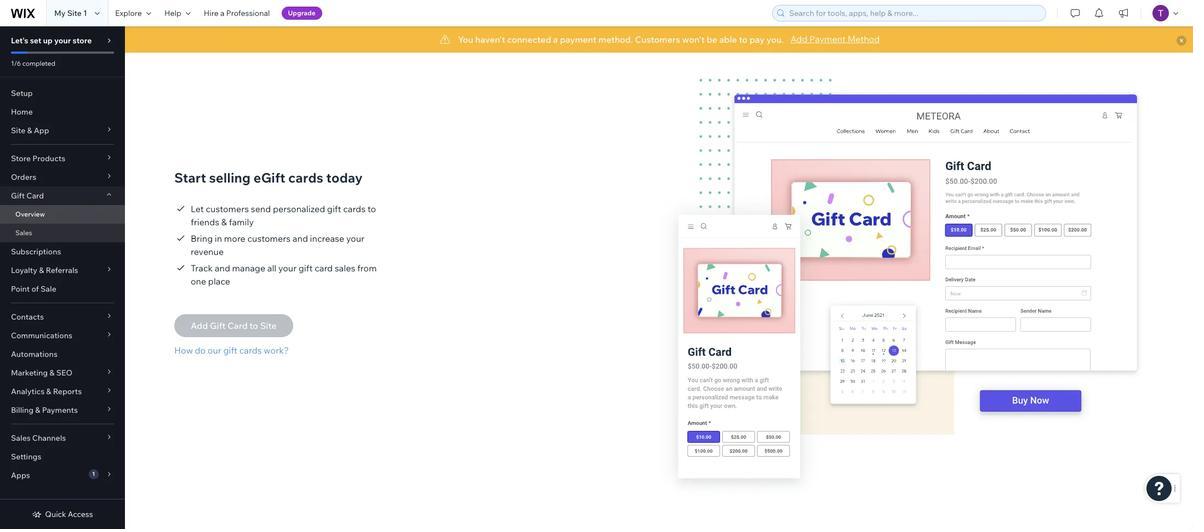Task type: locate. For each thing, give the bounding box(es) containing it.
let's
[[11, 36, 28, 46]]

point
[[11, 284, 30, 294]]

0 horizontal spatial site
[[11, 126, 25, 135]]

point of sale
[[11, 284, 56, 294]]

help
[[164, 8, 181, 18]]

1 horizontal spatial a
[[553, 34, 558, 45]]

1 horizontal spatial site
[[67, 8, 82, 18]]

a inside alert
[[553, 34, 558, 45]]

1 horizontal spatial gift
[[299, 263, 313, 274]]

2 vertical spatial gift
[[223, 345, 237, 356]]

& left the reports
[[46, 387, 51, 396]]

0 horizontal spatial cards
[[239, 345, 262, 356]]

& left app on the left of the page
[[27, 126, 32, 135]]

marketing & seo button
[[0, 363, 125, 382]]

0 horizontal spatial and
[[215, 263, 230, 274]]

billing & payments
[[11, 405, 78, 415]]

2 horizontal spatial cards
[[343, 203, 366, 214]]

billing
[[11, 405, 34, 415]]

your
[[54, 36, 71, 46], [346, 233, 365, 244], [278, 263, 297, 274]]

send
[[251, 203, 271, 214]]

gift
[[327, 203, 341, 214], [299, 263, 313, 274], [223, 345, 237, 356]]

1 down the settings link
[[92, 470, 95, 478]]

and left increase at top left
[[293, 233, 308, 244]]

all
[[267, 263, 276, 274]]

1/6 completed
[[11, 59, 55, 67]]

card
[[315, 263, 333, 274]]

& left family
[[221, 217, 227, 228]]

do
[[195, 345, 206, 356]]

2 vertical spatial your
[[278, 263, 297, 274]]

setup link
[[0, 84, 125, 103]]

0 vertical spatial customers
[[206, 203, 249, 214]]

gift up increase at top left
[[327, 203, 341, 214]]

0 horizontal spatial to
[[368, 203, 376, 214]]

method
[[848, 33, 880, 44]]

store
[[11, 154, 31, 163]]

0 horizontal spatial your
[[54, 36, 71, 46]]

a left payment
[[553, 34, 558, 45]]

&
[[27, 126, 32, 135], [221, 217, 227, 228], [39, 265, 44, 275], [50, 368, 55, 378], [46, 387, 51, 396], [35, 405, 40, 415]]

cards left work?
[[239, 345, 262, 356]]

referrals
[[46, 265, 78, 275]]

and
[[293, 233, 308, 244], [215, 263, 230, 274]]

0 vertical spatial cards
[[288, 169, 323, 186]]

0 vertical spatial site
[[67, 8, 82, 18]]

your right increase at top left
[[346, 233, 365, 244]]

2 horizontal spatial your
[[346, 233, 365, 244]]

1 vertical spatial a
[[553, 34, 558, 45]]

0 vertical spatial to
[[739, 34, 748, 45]]

apps
[[11, 470, 30, 480]]

orders button
[[0, 168, 125, 186]]

automations
[[11, 349, 58, 359]]

sales down "overview" on the left top of the page
[[15, 229, 32, 237]]

loyalty
[[11, 265, 37, 275]]

sales link
[[0, 224, 125, 242]]

haven't
[[476, 34, 505, 45]]

0 vertical spatial sales
[[15, 229, 32, 237]]

our
[[208, 345, 221, 356]]

upgrade button
[[282, 7, 322, 20]]

gift left the card
[[299, 263, 313, 274]]

& for payments
[[35, 405, 40, 415]]

site right my
[[67, 8, 82, 18]]

payments
[[42, 405, 78, 415]]

& for app
[[27, 126, 32, 135]]

place
[[208, 276, 230, 287]]

to inside alert
[[739, 34, 748, 45]]

analytics & reports
[[11, 387, 82, 396]]

communications
[[11, 331, 72, 340]]

sales inside dropdown button
[[11, 433, 31, 443]]

billing & payments button
[[0, 401, 125, 419]]

1 vertical spatial sales
[[11, 433, 31, 443]]

store
[[73, 36, 92, 46]]

0 vertical spatial a
[[220, 8, 225, 18]]

how do our gift cards work?
[[174, 345, 289, 356]]

1 horizontal spatial cards
[[288, 169, 323, 186]]

a right hire
[[220, 8, 225, 18]]

from
[[357, 263, 377, 274]]

my
[[54, 8, 66, 18]]

alert containing add payment method
[[125, 26, 1194, 53]]

alert
[[125, 26, 1194, 53]]

hire a professional link
[[197, 0, 277, 26]]

sales inside 'link'
[[15, 229, 32, 237]]

1 vertical spatial cards
[[343, 203, 366, 214]]

to inside let customers send personalized gift cards to friends & family bring in more customers and increase your revenue track and manage all your gift card sales from one place
[[368, 203, 376, 214]]

0 horizontal spatial a
[[220, 8, 225, 18]]

be
[[707, 34, 718, 45]]

2 horizontal spatial gift
[[327, 203, 341, 214]]

1 vertical spatial your
[[346, 233, 365, 244]]

& left seo
[[50, 368, 55, 378]]

gift right our
[[223, 345, 237, 356]]

cards down today
[[343, 203, 366, 214]]

your right the up
[[54, 36, 71, 46]]

cards up personalized
[[288, 169, 323, 186]]

channels
[[32, 433, 66, 443]]

1 horizontal spatial and
[[293, 233, 308, 244]]

set
[[30, 36, 41, 46]]

you.
[[767, 34, 784, 45]]

of
[[31, 284, 39, 294]]

my site 1
[[54, 8, 87, 18]]

0 horizontal spatial 1
[[83, 8, 87, 18]]

loyalty & referrals button
[[0, 261, 125, 280]]

your inside sidebar element
[[54, 36, 71, 46]]

0 vertical spatial 1
[[83, 8, 87, 18]]

0 vertical spatial your
[[54, 36, 71, 46]]

& right the billing
[[35, 405, 40, 415]]

help button
[[158, 0, 197, 26]]

sales up settings
[[11, 433, 31, 443]]

customers
[[206, 203, 249, 214], [247, 233, 291, 244]]

2 vertical spatial cards
[[239, 345, 262, 356]]

settings
[[11, 452, 41, 462]]

revenue
[[191, 246, 224, 257]]

connected
[[507, 34, 551, 45]]

pay
[[750, 34, 765, 45]]

1 vertical spatial site
[[11, 126, 25, 135]]

1 vertical spatial customers
[[247, 233, 291, 244]]

1 right my
[[83, 8, 87, 18]]

method.
[[599, 34, 633, 45]]

hire a professional
[[204, 8, 270, 18]]

friends
[[191, 217, 219, 228]]

sales channels button
[[0, 429, 125, 447]]

a
[[220, 8, 225, 18], [553, 34, 558, 45]]

1 horizontal spatial your
[[278, 263, 297, 274]]

& right loyalty
[[39, 265, 44, 275]]

0 horizontal spatial gift
[[223, 345, 237, 356]]

site & app button
[[0, 121, 125, 140]]

& for referrals
[[39, 265, 44, 275]]

0 vertical spatial and
[[293, 233, 308, 244]]

1 vertical spatial gift
[[299, 263, 313, 274]]

setup
[[11, 88, 33, 98]]

you haven't connected a payment method. customers won't be able to pay you.
[[458, 34, 784, 45]]

1 inside sidebar element
[[92, 470, 95, 478]]

payment
[[560, 34, 597, 45]]

your right all
[[278, 263, 297, 274]]

gift
[[11, 191, 25, 201]]

bring
[[191, 233, 213, 244]]

1 horizontal spatial 1
[[92, 470, 95, 478]]

sales
[[15, 229, 32, 237], [11, 433, 31, 443]]

customers up family
[[206, 203, 249, 214]]

contacts button
[[0, 308, 125, 326]]

sales channels
[[11, 433, 66, 443]]

point of sale link
[[0, 280, 125, 298]]

payment
[[810, 33, 846, 44]]

start selling egift cards today
[[174, 169, 363, 186]]

1 horizontal spatial to
[[739, 34, 748, 45]]

0 vertical spatial gift
[[327, 203, 341, 214]]

1
[[83, 8, 87, 18], [92, 470, 95, 478]]

1 vertical spatial 1
[[92, 470, 95, 478]]

and up place
[[215, 263, 230, 274]]

site down home
[[11, 126, 25, 135]]

won't
[[682, 34, 705, 45]]

gift card button
[[0, 186, 125, 205]]

1 vertical spatial to
[[368, 203, 376, 214]]

marketing & seo
[[11, 368, 72, 378]]

store products
[[11, 154, 65, 163]]

more
[[224, 233, 246, 244]]

customers up all
[[247, 233, 291, 244]]

quick access button
[[32, 509, 93, 519]]



Task type: vqa. For each thing, say whether or not it's contained in the screenshot.
Video Library popup button
no



Task type: describe. For each thing, give the bounding box(es) containing it.
site & app
[[11, 126, 49, 135]]

add payment method
[[791, 33, 880, 44]]

let
[[191, 203, 204, 214]]

let customers send personalized gift cards to friends & family bring in more customers and increase your revenue track and manage all your gift card sales from one place
[[191, 203, 377, 287]]

sidebar element
[[0, 26, 125, 529]]

orders
[[11, 172, 36, 182]]

quick access
[[45, 509, 93, 519]]

& for seo
[[50, 368, 55, 378]]

sales
[[335, 263, 355, 274]]

work?
[[264, 345, 289, 356]]

cards inside let customers send personalized gift cards to friends & family bring in more customers and increase your revenue track and manage all your gift card sales from one place
[[343, 203, 366, 214]]

gift inside button
[[223, 345, 237, 356]]

how do our gift cards work? button
[[174, 344, 293, 357]]

how
[[174, 345, 193, 356]]

access
[[68, 509, 93, 519]]

gift card
[[11, 191, 44, 201]]

loyalty & referrals
[[11, 265, 78, 275]]

add
[[791, 33, 808, 44]]

reports
[[53, 387, 82, 396]]

marketing
[[11, 368, 48, 378]]

explore
[[115, 8, 142, 18]]

sale
[[41, 284, 56, 294]]

increase
[[310, 233, 344, 244]]

analytics & reports button
[[0, 382, 125, 401]]

up
[[43, 36, 53, 46]]

overview link
[[0, 205, 125, 224]]

Search for tools, apps, help & more... field
[[786, 5, 1043, 21]]

store products button
[[0, 149, 125, 168]]

app
[[34, 126, 49, 135]]

you
[[458, 34, 474, 45]]

analytics
[[11, 387, 45, 396]]

manage
[[232, 263, 265, 274]]

& inside let customers send personalized gift cards to friends & family bring in more customers and increase your revenue track and manage all your gift card sales from one place
[[221, 217, 227, 228]]

home link
[[0, 103, 125, 121]]

selling
[[209, 169, 251, 186]]

customers
[[635, 34, 681, 45]]

card
[[26, 191, 44, 201]]

egift
[[254, 169, 285, 186]]

settings link
[[0, 447, 125, 466]]

hire
[[204, 8, 219, 18]]

subscriptions link
[[0, 242, 125, 261]]

products
[[32, 154, 65, 163]]

completed
[[22, 59, 55, 67]]

upgrade
[[288, 9, 316, 17]]

communications button
[[0, 326, 125, 345]]

overview
[[15, 210, 45, 218]]

subscriptions
[[11, 247, 61, 257]]

able
[[720, 34, 737, 45]]

add payment method link
[[791, 32, 880, 46]]

today
[[326, 169, 363, 186]]

quick
[[45, 509, 66, 519]]

sales for sales
[[15, 229, 32, 237]]

in
[[215, 233, 222, 244]]

start
[[174, 169, 206, 186]]

& for reports
[[46, 387, 51, 396]]

automations link
[[0, 345, 125, 363]]

let's set up your store
[[11, 36, 92, 46]]

contacts
[[11, 312, 44, 322]]

1 vertical spatial and
[[215, 263, 230, 274]]

one
[[191, 276, 206, 287]]

cards inside how do our gift cards work? button
[[239, 345, 262, 356]]

seo
[[56, 368, 72, 378]]

track
[[191, 263, 213, 274]]

sales for sales channels
[[11, 433, 31, 443]]

1/6
[[11, 59, 21, 67]]

site inside dropdown button
[[11, 126, 25, 135]]



